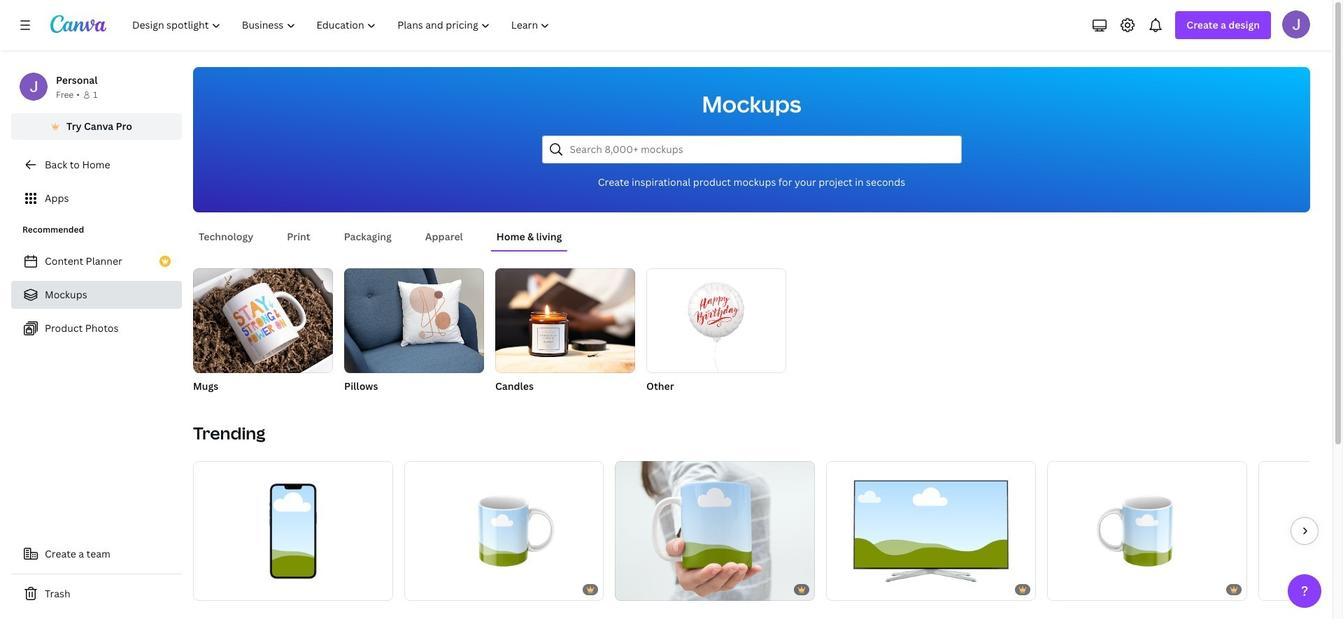 Task type: vqa. For each thing, say whether or not it's contained in the screenshot.
'list'
yes



Task type: locate. For each thing, give the bounding box(es) containing it.
list
[[11, 248, 182, 343]]

jacob simon image
[[1282, 10, 1310, 38]]

group
[[193, 269, 333, 395], [193, 269, 333, 374], [344, 269, 484, 395], [344, 269, 484, 374], [495, 269, 635, 395], [495, 269, 635, 374], [646, 269, 786, 395], [646, 269, 786, 374], [193, 462, 393, 602], [404, 462, 604, 602], [615, 462, 815, 602], [826, 462, 1036, 602], [1047, 462, 1247, 602]]



Task type: describe. For each thing, give the bounding box(es) containing it.
Label search field
[[570, 136, 952, 163]]

top level navigation element
[[123, 11, 562, 39]]



